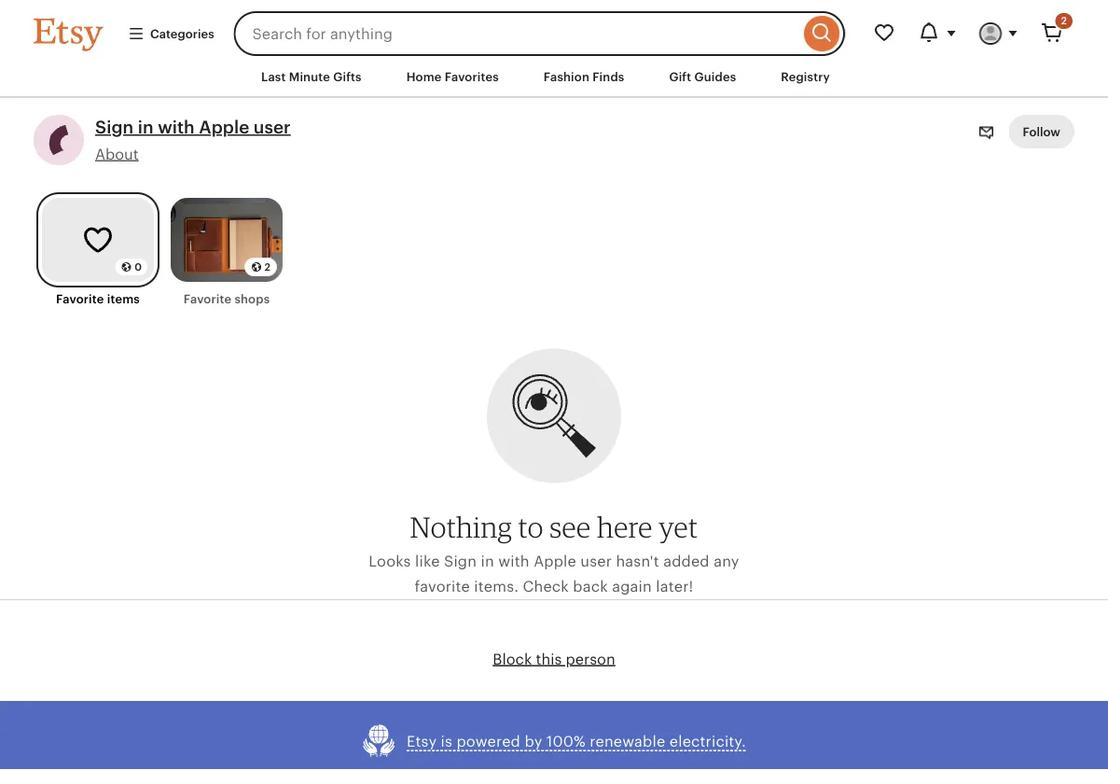 Task type: vqa. For each thing, say whether or not it's contained in the screenshot.
Last
yes



Task type: locate. For each thing, give the bounding box(es) containing it.
nothing to see here yet looks like sign in with apple user hasn't added any favorite items. check back again later!
[[369, 510, 740, 595]]

1 horizontal spatial with
[[499, 553, 530, 569]]

favorite left items
[[56, 292, 104, 306]]

0 horizontal spatial apple
[[199, 117, 249, 137]]

1 vertical spatial user
[[581, 553, 612, 569]]

1 vertical spatial in
[[481, 553, 495, 569]]

1 horizontal spatial in
[[481, 553, 495, 569]]

block
[[493, 650, 532, 667]]

in up the about
[[138, 117, 154, 137]]

1 horizontal spatial favorite
[[184, 292, 232, 306]]

0 vertical spatial in
[[138, 117, 154, 137]]

0 horizontal spatial sign
[[95, 117, 134, 137]]

user down last
[[254, 117, 291, 137]]

favorite left shops
[[184, 292, 232, 306]]

sign
[[95, 117, 134, 137], [444, 553, 477, 569]]

1 horizontal spatial user
[[581, 553, 612, 569]]

renewable
[[590, 732, 666, 749]]

100%
[[547, 732, 586, 749]]

0 vertical spatial sign
[[95, 117, 134, 137]]

0 vertical spatial apple
[[199, 117, 249, 137]]

here
[[597, 510, 653, 544]]

gift guides
[[670, 70, 737, 84]]

to
[[519, 510, 544, 544]]

sign inside nothing to see here yet looks like sign in with apple user hasn't added any favorite items. check back again later!
[[444, 553, 477, 569]]

about
[[95, 145, 139, 162]]

categories
[[150, 27, 214, 41]]

in
[[138, 117, 154, 137], [481, 553, 495, 569]]

apple inside nothing to see here yet looks like sign in with apple user hasn't added any favorite items. check back again later!
[[534, 553, 577, 569]]

0 horizontal spatial favorite
[[56, 292, 104, 306]]

sign up the about
[[95, 117, 134, 137]]

apple
[[199, 117, 249, 137], [534, 553, 577, 569]]

last minute gifts
[[261, 70, 362, 84]]

categories button
[[114, 17, 228, 50]]

is
[[441, 732, 453, 749]]

with
[[158, 117, 195, 137], [499, 553, 530, 569]]

0 vertical spatial 2
[[1062, 15, 1068, 27]]

later!
[[656, 578, 694, 595]]

1 vertical spatial apple
[[534, 553, 577, 569]]

user inside sign in with apple user about
[[254, 117, 291, 137]]

2 favorite from the left
[[184, 292, 232, 306]]

2
[[1062, 15, 1068, 27], [265, 261, 271, 273]]

etsy is powered by 100% renewable electricity. button
[[362, 723, 747, 759]]

any
[[714, 553, 740, 569]]

sign up the favorite at left bottom
[[444, 553, 477, 569]]

0 horizontal spatial in
[[138, 117, 154, 137]]

0 horizontal spatial user
[[254, 117, 291, 137]]

None search field
[[234, 11, 846, 56]]

user
[[254, 117, 291, 137], [581, 553, 612, 569]]

check
[[523, 578, 569, 595]]

fashion finds link
[[530, 60, 639, 94]]

1 vertical spatial sign
[[444, 553, 477, 569]]

0 horizontal spatial 2
[[265, 261, 271, 273]]

1 horizontal spatial 2
[[1062, 15, 1068, 27]]

hasn't
[[616, 553, 660, 569]]

0 vertical spatial with
[[158, 117, 195, 137]]

shops
[[235, 292, 270, 306]]

last
[[261, 70, 286, 84]]

looks
[[369, 553, 411, 569]]

2 inside categories banner
[[1062, 15, 1068, 27]]

added
[[664, 553, 710, 569]]

gift guides link
[[656, 60, 751, 94]]

favorite shops
[[184, 292, 270, 306]]

0 horizontal spatial with
[[158, 117, 195, 137]]

0 vertical spatial user
[[254, 117, 291, 137]]

1 vertical spatial with
[[499, 553, 530, 569]]

user up back
[[581, 553, 612, 569]]

favorite for favorite shops
[[184, 292, 232, 306]]

1 favorite from the left
[[56, 292, 104, 306]]

again
[[612, 578, 652, 595]]

in up items.
[[481, 553, 495, 569]]

like
[[415, 553, 440, 569]]

with inside nothing to see here yet looks like sign in with apple user hasn't added any favorite items. check back again later!
[[499, 553, 530, 569]]

favorite
[[56, 292, 104, 306], [184, 292, 232, 306]]

1 horizontal spatial sign
[[444, 553, 477, 569]]

1 horizontal spatial apple
[[534, 553, 577, 569]]

favorite for favorite items
[[56, 292, 104, 306]]

menu bar
[[0, 56, 1109, 98]]

finds
[[593, 70, 625, 84]]

favorite items
[[56, 292, 140, 306]]



Task type: describe. For each thing, give the bounding box(es) containing it.
block this person button
[[493, 650, 616, 667]]

minute
[[289, 70, 330, 84]]

nothing
[[410, 510, 513, 544]]

registry
[[782, 70, 831, 84]]

with inside sign in with apple user about
[[158, 117, 195, 137]]

Search for anything text field
[[234, 11, 800, 56]]

by
[[525, 732, 543, 749]]

this
[[536, 650, 562, 667]]

in inside sign in with apple user about
[[138, 117, 154, 137]]

see
[[550, 510, 591, 544]]

sign in with apple user button
[[95, 115, 291, 140]]

yet
[[659, 510, 699, 544]]

1 vertical spatial 2
[[265, 261, 271, 273]]

menu bar containing last minute gifts
[[0, 56, 1109, 98]]

categories banner
[[0, 0, 1109, 56]]

fashion finds
[[544, 70, 625, 84]]

person
[[566, 650, 616, 667]]

favorite
[[415, 578, 470, 595]]

apple inside sign in with apple user about
[[199, 117, 249, 137]]

favorites
[[445, 70, 499, 84]]

gift
[[670, 70, 692, 84]]

registry link
[[768, 60, 845, 94]]

fashion
[[544, 70, 590, 84]]

home
[[407, 70, 442, 84]]

back
[[573, 578, 608, 595]]

follow link
[[1009, 115, 1075, 149]]

about button
[[95, 145, 139, 162]]

0
[[135, 261, 142, 273]]

guides
[[695, 70, 737, 84]]

in inside nothing to see here yet looks like sign in with apple user hasn't added any favorite items. check back again later!
[[481, 553, 495, 569]]

user inside nothing to see here yet looks like sign in with apple user hasn't added any favorite items. check back again later!
[[581, 553, 612, 569]]

powered
[[457, 732, 521, 749]]

follow
[[1023, 125, 1061, 139]]

items.
[[474, 578, 519, 595]]

etsy
[[407, 732, 437, 749]]

home favorites link
[[393, 60, 513, 94]]

sign inside sign in with apple user about
[[95, 117, 134, 137]]

items
[[107, 292, 140, 306]]

last minute gifts link
[[247, 60, 376, 94]]

block this person
[[493, 650, 616, 667]]

none search field inside categories banner
[[234, 11, 846, 56]]

etsy is powered by 100% renewable electricity.
[[407, 732, 747, 749]]

home favorites
[[407, 70, 499, 84]]

electricity.
[[670, 732, 747, 749]]

2 link
[[1030, 11, 1075, 56]]

gifts
[[333, 70, 362, 84]]

sign in with apple user about
[[95, 117, 291, 162]]



